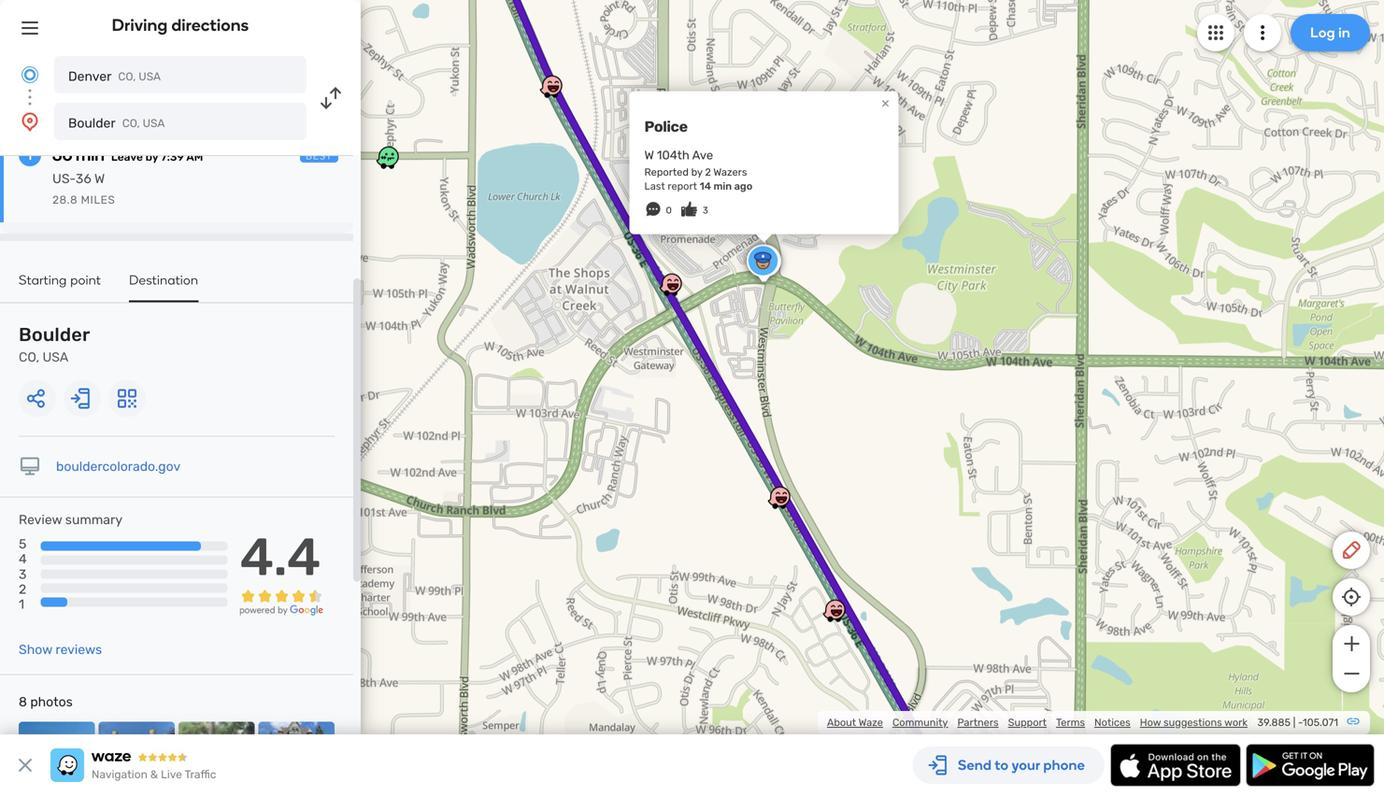 Task type: vqa. For each thing, say whether or not it's contained in the screenshot.
summary
yes



Task type: describe. For each thing, give the bounding box(es) containing it.
zoom in image
[[1340, 633, 1364, 655]]

traffic
[[185, 769, 216, 782]]

8
[[19, 695, 27, 710]]

14
[[700, 180, 711, 193]]

39.885 | -105.071
[[1258, 717, 1339, 729]]

navigation
[[92, 769, 148, 782]]

destination button
[[129, 272, 198, 302]]

105.071
[[1303, 717, 1339, 729]]

ave
[[692, 148, 714, 163]]

am
[[186, 151, 203, 164]]

support link
[[1008, 717, 1047, 729]]

wazers
[[714, 166, 747, 179]]

bouldercolorado.gov link
[[56, 459, 181, 474]]

miles
[[81, 194, 115, 207]]

ago
[[735, 180, 753, 193]]

2 inside "w 104th ave reported by 2 wazers last report 14 min ago"
[[705, 166, 711, 179]]

about
[[827, 717, 856, 729]]

4
[[19, 552, 27, 567]]

destination
[[129, 272, 198, 288]]

0 horizontal spatial min
[[76, 145, 105, 165]]

how
[[1140, 717, 1161, 729]]

reviews
[[56, 642, 102, 658]]

image 2 of boulder, boulder image
[[99, 722, 175, 797]]

1 vertical spatial usa
[[143, 117, 165, 130]]

1 horizontal spatial 1
[[28, 147, 32, 163]]

&
[[150, 769, 158, 782]]

navigation & live traffic
[[92, 769, 216, 782]]

4.4
[[240, 526, 321, 589]]

w inside us-36 w 28.8 miles
[[94, 171, 105, 187]]

reported
[[645, 166, 689, 179]]

image 1 of boulder, boulder image
[[19, 722, 95, 797]]

photos
[[30, 695, 73, 710]]

live
[[161, 769, 182, 782]]

× link
[[877, 94, 894, 112]]

1 vertical spatial boulder
[[19, 324, 90, 346]]

5 4 3 2 1
[[19, 537, 27, 612]]

directions
[[172, 15, 249, 35]]

starting point
[[19, 272, 101, 288]]

last
[[645, 180, 665, 193]]

review summary
[[19, 512, 123, 528]]

2 vertical spatial co,
[[19, 350, 39, 365]]

work
[[1225, 717, 1248, 729]]

3 inside 5 4 3 2 1
[[19, 567, 27, 582]]

denver
[[68, 69, 112, 84]]

104th
[[657, 148, 690, 163]]

us-36 w 28.8 miles
[[52, 171, 115, 207]]

36 min leave by 7:39 am
[[52, 145, 203, 165]]

notices link
[[1095, 717, 1131, 729]]

5
[[19, 537, 26, 552]]

by inside the '36 min leave by 7:39 am'
[[146, 151, 158, 164]]

location image
[[19, 110, 41, 133]]

w 104th ave reported by 2 wazers last report 14 min ago
[[645, 148, 753, 193]]

about waze community partners support terms notices how suggestions work
[[827, 717, 1248, 729]]

-
[[1299, 717, 1303, 729]]



Task type: locate. For each thing, give the bounding box(es) containing it.
min inside "w 104th ave reported by 2 wazers last report 14 min ago"
[[714, 180, 732, 193]]

1 horizontal spatial min
[[714, 180, 732, 193]]

co,
[[118, 70, 136, 83], [122, 117, 140, 130], [19, 350, 39, 365]]

report
[[668, 180, 697, 193]]

boulder
[[68, 115, 116, 131], [19, 324, 90, 346]]

support
[[1008, 717, 1047, 729]]

2
[[705, 166, 711, 179], [19, 582, 26, 597]]

community link
[[893, 717, 948, 729]]

driving directions
[[112, 15, 249, 35]]

image 4 of boulder, boulder image
[[259, 722, 335, 797]]

x image
[[14, 754, 36, 777]]

current location image
[[19, 64, 41, 86]]

summary
[[65, 512, 123, 528]]

usa down starting point button at the left top of page
[[43, 350, 68, 365]]

partners link
[[958, 717, 999, 729]]

community
[[893, 717, 948, 729]]

police
[[645, 118, 688, 136]]

driving
[[112, 15, 168, 35]]

zoom out image
[[1340, 663, 1364, 685]]

0 horizontal spatial 3
[[19, 567, 27, 582]]

1 horizontal spatial 2
[[705, 166, 711, 179]]

leave
[[111, 151, 143, 164]]

w
[[645, 148, 654, 163], [94, 171, 105, 187]]

2 up 14
[[705, 166, 711, 179]]

1 down location icon
[[28, 147, 32, 163]]

starting point button
[[19, 272, 101, 301]]

0 vertical spatial boulder
[[68, 115, 116, 131]]

36 up us-
[[52, 145, 72, 165]]

0 horizontal spatial w
[[94, 171, 105, 187]]

image 3 of boulder, boulder image
[[179, 722, 255, 797]]

w up miles
[[94, 171, 105, 187]]

best
[[306, 151, 333, 162]]

1 horizontal spatial 36
[[76, 171, 91, 187]]

0
[[666, 205, 672, 216]]

terms
[[1056, 717, 1085, 729]]

0 horizontal spatial 1
[[19, 597, 24, 612]]

0 horizontal spatial 36
[[52, 145, 72, 165]]

1 vertical spatial boulder co, usa
[[19, 324, 90, 365]]

1 down 4
[[19, 597, 24, 612]]

min down wazers
[[714, 180, 732, 193]]

1 horizontal spatial by
[[691, 166, 703, 179]]

computer image
[[19, 456, 41, 478]]

1 horizontal spatial 3
[[703, 205, 709, 216]]

0 vertical spatial 36
[[52, 145, 72, 165]]

pencil image
[[1341, 539, 1363, 562]]

point
[[70, 272, 101, 288]]

0 vertical spatial min
[[76, 145, 105, 165]]

2 down 4
[[19, 582, 26, 597]]

0 vertical spatial 1
[[28, 147, 32, 163]]

0 vertical spatial w
[[645, 148, 654, 163]]

36
[[52, 145, 72, 165], [76, 171, 91, 187]]

denver co, usa
[[68, 69, 161, 84]]

partners
[[958, 717, 999, 729]]

36 inside us-36 w 28.8 miles
[[76, 171, 91, 187]]

usa up 7:39
[[143, 117, 165, 130]]

1 horizontal spatial w
[[645, 148, 654, 163]]

boulder co, usa
[[68, 115, 165, 131], [19, 324, 90, 365]]

0 vertical spatial usa
[[139, 70, 161, 83]]

by up 14
[[691, 166, 703, 179]]

waze
[[859, 717, 883, 729]]

usa
[[139, 70, 161, 83], [143, 117, 165, 130], [43, 350, 68, 365]]

1 vertical spatial 3
[[19, 567, 27, 582]]

how suggestions work link
[[1140, 717, 1248, 729]]

1 vertical spatial 36
[[76, 171, 91, 187]]

boulder down denver
[[68, 115, 116, 131]]

co, right denver
[[118, 70, 136, 83]]

review
[[19, 512, 62, 528]]

0 vertical spatial by
[[146, 151, 158, 164]]

1 inside 5 4 3 2 1
[[19, 597, 24, 612]]

36 up miles
[[76, 171, 91, 187]]

min up us-36 w 28.8 miles
[[76, 145, 105, 165]]

3 down 14
[[703, 205, 709, 216]]

notices
[[1095, 717, 1131, 729]]

0 horizontal spatial 2
[[19, 582, 26, 597]]

by inside "w 104th ave reported by 2 wazers last report 14 min ago"
[[691, 166, 703, 179]]

3 down 5
[[19, 567, 27, 582]]

us-
[[52, 171, 76, 187]]

usa inside denver co, usa
[[139, 70, 161, 83]]

×
[[882, 94, 890, 112]]

|
[[1294, 717, 1296, 729]]

7:39
[[161, 151, 184, 164]]

by
[[146, 151, 158, 164], [691, 166, 703, 179]]

1 vertical spatial min
[[714, 180, 732, 193]]

show reviews
[[19, 642, 102, 658]]

0 vertical spatial 2
[[705, 166, 711, 179]]

boulder co, usa down starting point button at the left top of page
[[19, 324, 90, 365]]

bouldercolorado.gov
[[56, 459, 181, 474]]

co, inside denver co, usa
[[118, 70, 136, 83]]

0 vertical spatial boulder co, usa
[[68, 115, 165, 131]]

usa down driving
[[139, 70, 161, 83]]

terms link
[[1056, 717, 1085, 729]]

about waze link
[[827, 717, 883, 729]]

by left 7:39
[[146, 151, 158, 164]]

3
[[703, 205, 709, 216], [19, 567, 27, 582]]

28.8
[[52, 194, 78, 207]]

2 vertical spatial usa
[[43, 350, 68, 365]]

0 horizontal spatial by
[[146, 151, 158, 164]]

link image
[[1346, 714, 1361, 729]]

boulder co, usa up the '36 min leave by 7:39 am'
[[68, 115, 165, 131]]

show
[[19, 642, 52, 658]]

1 vertical spatial 1
[[19, 597, 24, 612]]

1 vertical spatial w
[[94, 171, 105, 187]]

39.885
[[1258, 717, 1291, 729]]

8 photos
[[19, 695, 73, 710]]

starting
[[19, 272, 67, 288]]

1
[[28, 147, 32, 163], [19, 597, 24, 612]]

w left 104th
[[645, 148, 654, 163]]

min
[[76, 145, 105, 165], [714, 180, 732, 193]]

co, down starting point button at the left top of page
[[19, 350, 39, 365]]

w inside "w 104th ave reported by 2 wazers last report 14 min ago"
[[645, 148, 654, 163]]

1 vertical spatial by
[[691, 166, 703, 179]]

2 inside 5 4 3 2 1
[[19, 582, 26, 597]]

1 vertical spatial co,
[[122, 117, 140, 130]]

suggestions
[[1164, 717, 1223, 729]]

co, up the '36 min leave by 7:39 am'
[[122, 117, 140, 130]]

1 vertical spatial 2
[[19, 582, 26, 597]]

boulder down starting point button at the left top of page
[[19, 324, 90, 346]]

0 vertical spatial co,
[[118, 70, 136, 83]]

0 vertical spatial 3
[[703, 205, 709, 216]]



